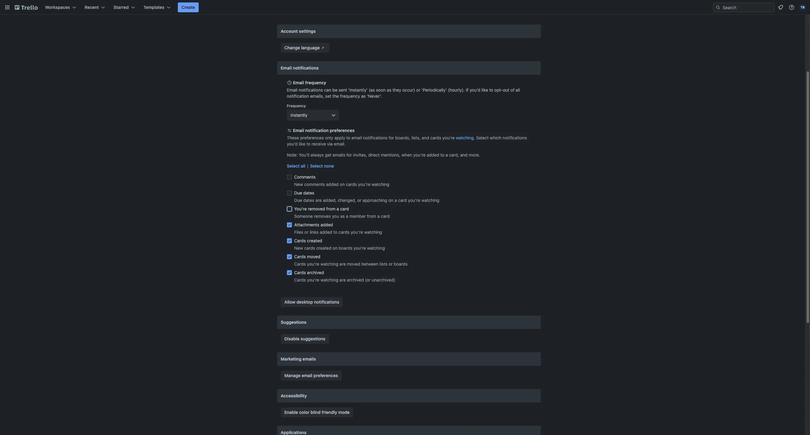 Task type: vqa. For each thing, say whether or not it's contained in the screenshot.


Task type: locate. For each thing, give the bounding box(es) containing it.
are down 'cards you're watching are moved between lists or boards'
[[340, 278, 346, 283]]

0 vertical spatial emails
[[333, 152, 345, 158]]

2 vertical spatial on
[[333, 246, 338, 251]]

0 vertical spatial moved
[[307, 254, 320, 260]]

color
[[299, 410, 310, 415]]

0 horizontal spatial boards
[[339, 246, 353, 251]]

cards right lists,
[[430, 135, 441, 140]]

back to home image
[[15, 2, 38, 12]]

1 vertical spatial are
[[340, 262, 346, 267]]

0 vertical spatial archived
[[307, 270, 324, 275]]

accessibility
[[281, 394, 307, 399]]

notifications
[[293, 65, 319, 71], [299, 87, 323, 93], [363, 135, 388, 140], [503, 135, 527, 140], [314, 300, 339, 305]]

cards for cards you're watching are archived (or unarchived)
[[294, 278, 306, 283]]

like left opt-
[[482, 87, 488, 93]]

as
[[387, 87, 392, 93], [361, 94, 366, 99], [340, 214, 345, 219]]

allow desktop notifications link
[[281, 298, 343, 307]]

to
[[490, 87, 494, 93], [347, 135, 351, 140], [307, 141, 311, 147], [441, 152, 445, 158], [334, 230, 338, 235]]

0 horizontal spatial emails
[[303, 357, 316, 362]]

moved up cards archived
[[307, 254, 320, 260]]

due dates are added, changed, or approaching on a card you're watching
[[294, 198, 440, 203]]

0 vertical spatial as
[[387, 87, 392, 93]]

or inside email notifications can be sent 'instantly' (as soon as they occur) or 'periodically' (hourly). if you'd like to opt-out of all notification emails, set the frequency as 'never'.
[[417, 87, 421, 93]]

suggestions
[[301, 337, 325, 342]]

all inside email notifications can be sent 'instantly' (as soon as they occur) or 'periodically' (hourly). if you'd like to opt-out of all notification emails, set the frequency as 'never'.
[[516, 87, 520, 93]]

1 vertical spatial from
[[367, 214, 376, 219]]

a left the card,
[[446, 152, 448, 158]]

1 due from the top
[[294, 190, 302, 196]]

and right the card,
[[460, 152, 468, 158]]

1 vertical spatial dates
[[303, 198, 314, 203]]

all right of
[[516, 87, 520, 93]]

added
[[427, 152, 439, 158], [326, 182, 339, 187], [321, 222, 333, 228], [320, 230, 332, 235]]

2 horizontal spatial as
[[387, 87, 392, 93]]

dates down "due dates"
[[303, 198, 314, 203]]

2 vertical spatial card
[[381, 214, 390, 219]]

1 vertical spatial created
[[316, 246, 332, 251]]

1 horizontal spatial archived
[[347, 278, 364, 283]]

1 vertical spatial emails
[[303, 357, 316, 362]]

0 horizontal spatial you'd
[[287, 141, 298, 147]]

0 horizontal spatial moved
[[307, 254, 320, 260]]

email down email notifications
[[293, 80, 304, 85]]

1 horizontal spatial like
[[482, 87, 488, 93]]

which
[[490, 135, 502, 140]]

the
[[333, 94, 339, 99]]

allow desktop notifications
[[285, 300, 339, 305]]

preferences for notification
[[330, 128, 355, 133]]

frequency inside email notifications can be sent 'instantly' (as soon as they occur) or 'periodically' (hourly). if you'd like to opt-out of all notification emails, set the frequency as 'never'.
[[340, 94, 360, 99]]

manage email preferences link
[[281, 371, 342, 381]]

card right approaching
[[398, 198, 407, 203]]

1 horizontal spatial from
[[367, 214, 376, 219]]

1 vertical spatial new
[[294, 246, 303, 251]]

4 cards from the top
[[294, 270, 306, 275]]

notifications up email frequency at the left top
[[293, 65, 319, 71]]

created down links
[[307, 238, 322, 244]]

you'd right if
[[470, 87, 481, 93]]

to left receive
[[307, 141, 311, 147]]

email notifications
[[281, 65, 319, 71]]

1 horizontal spatial moved
[[347, 262, 360, 267]]

unarchived)
[[372, 278, 395, 283]]

0 horizontal spatial for
[[347, 152, 352, 158]]

0 vertical spatial preferences
[[330, 128, 355, 133]]

marketing
[[281, 357, 302, 362]]

2 dates from the top
[[303, 198, 314, 203]]

you
[[332, 214, 339, 219]]

and
[[422, 135, 429, 140], [460, 152, 468, 158]]

1 vertical spatial moved
[[347, 262, 360, 267]]

you'd down these at the left top of page
[[287, 141, 298, 147]]

new
[[294, 182, 303, 187], [294, 246, 303, 251]]

1 vertical spatial archived
[[347, 278, 364, 283]]

0 vertical spatial for
[[389, 135, 394, 140]]

marketing emails
[[281, 357, 316, 362]]

invites,
[[353, 152, 367, 158]]

frequency up emails,
[[305, 80, 326, 85]]

1 vertical spatial due
[[294, 198, 302, 203]]

5 cards from the top
[[294, 278, 306, 283]]

0 horizontal spatial card
[[340, 206, 349, 212]]

from down added,
[[326, 206, 336, 212]]

created down cards created
[[316, 246, 332, 251]]

get
[[325, 152, 332, 158]]

email.
[[334, 141, 346, 147]]

create
[[182, 5, 195, 10]]

due
[[294, 190, 302, 196], [294, 198, 302, 203]]

email right apply
[[352, 135, 362, 140]]

1 horizontal spatial for
[[389, 135, 394, 140]]

for left boards,
[[389, 135, 394, 140]]

change language
[[285, 45, 320, 50]]

1 horizontal spatial card
[[381, 214, 390, 219]]

you'd
[[470, 87, 481, 93], [287, 141, 298, 147]]

boards,
[[396, 135, 410, 140]]

new comments added on cards you're watching
[[294, 182, 390, 187]]

1 vertical spatial preferences
[[300, 135, 324, 140]]

to inside email notifications can be sent 'instantly' (as soon as they occur) or 'periodically' (hourly). if you'd like to opt-out of all notification emails, set the frequency as 'never'.
[[490, 87, 494, 93]]

1 horizontal spatial email
[[352, 135, 362, 140]]

email down change
[[281, 65, 292, 71]]

0 horizontal spatial on
[[333, 246, 338, 251]]

2 vertical spatial preferences
[[314, 373, 338, 379]]

on down "files or links added to cards you're watching"
[[333, 246, 338, 251]]

0 horizontal spatial like
[[299, 141, 305, 147]]

templates
[[143, 5, 164, 10]]

1 horizontal spatial on
[[340, 182, 345, 187]]

are
[[316, 198, 322, 203], [340, 262, 346, 267], [340, 278, 346, 283]]

0 vertical spatial and
[[422, 135, 429, 140]]

frequency
[[305, 80, 326, 85], [340, 94, 360, 99]]

email
[[352, 135, 362, 140], [302, 373, 313, 379]]

0 vertical spatial like
[[482, 87, 488, 93]]

they
[[393, 87, 401, 93]]

1 horizontal spatial emails
[[333, 152, 345, 158]]

2 horizontal spatial on
[[389, 198, 394, 203]]

0 vertical spatial due
[[294, 190, 302, 196]]

are for cards moved
[[340, 262, 346, 267]]

notification inside email notifications can be sent 'instantly' (as soon as they occur) or 'periodically' (hourly). if you'd like to opt-out of all notification emails, set the frequency as 'never'.
[[287, 94, 309, 99]]

1 vertical spatial on
[[389, 198, 394, 203]]

notification up frequency
[[287, 94, 309, 99]]

email up these at the left top of page
[[293, 128, 304, 133]]

due for due dates are added, changed, or approaching on a card you're watching
[[294, 198, 302, 203]]

0 vertical spatial you'd
[[470, 87, 481, 93]]

change
[[285, 45, 300, 50]]

removed
[[308, 206, 325, 212]]

archived
[[307, 270, 324, 275], [347, 278, 364, 283]]

2 due from the top
[[294, 198, 302, 203]]

and right lists,
[[422, 135, 429, 140]]

you'd inside email notifications can be sent 'instantly' (as soon as they occur) or 'periodically' (hourly). if you'd like to opt-out of all notification emails, set the frequency as 'never'.
[[470, 87, 481, 93]]

cards for cards you're watching are moved between lists or boards
[[294, 262, 306, 267]]

0 vertical spatial are
[[316, 198, 322, 203]]

1 horizontal spatial you'd
[[470, 87, 481, 93]]

dates down comments
[[303, 190, 314, 196]]

emails up manage email preferences
[[303, 357, 316, 362]]

or right occur)
[[417, 87, 421, 93]]

0 horizontal spatial all
[[301, 164, 305, 169]]

1 cards from the top
[[294, 238, 306, 244]]

select all | select none
[[287, 164, 334, 169]]

as down 'instantly'
[[361, 94, 366, 99]]

lists,
[[412, 135, 421, 140]]

2 cards from the top
[[294, 254, 306, 260]]

0 vertical spatial boards
[[339, 246, 353, 251]]

new down comments
[[294, 182, 303, 187]]

someone
[[294, 214, 313, 219]]

1 horizontal spatial as
[[361, 94, 366, 99]]

as left they
[[387, 87, 392, 93]]

a
[[446, 152, 448, 158], [395, 198, 397, 203], [337, 206, 339, 212], [346, 214, 348, 219], [378, 214, 380, 219]]

2 new from the top
[[294, 246, 303, 251]]

0 horizontal spatial archived
[[307, 270, 324, 275]]

cards you're watching are moved between lists or boards
[[294, 262, 408, 267]]

workspaces button
[[41, 2, 80, 12]]

select down note:
[[287, 164, 300, 169]]

new for new cards created on boards you're watching
[[294, 246, 303, 251]]

0 vertical spatial dates
[[303, 190, 314, 196]]

1 vertical spatial frequency
[[340, 94, 360, 99]]

0 horizontal spatial from
[[326, 206, 336, 212]]

0 vertical spatial notification
[[287, 94, 309, 99]]

all left the |
[[301, 164, 305, 169]]

0 vertical spatial card
[[398, 198, 407, 203]]

on for cards
[[340, 182, 345, 187]]

email for email notifications
[[281, 65, 292, 71]]

1 new from the top
[[294, 182, 303, 187]]

cards archived
[[294, 270, 324, 275]]

for left invites,
[[347, 152, 352, 158]]

added,
[[323, 198, 337, 203]]

0 horizontal spatial email
[[302, 373, 313, 379]]

1 vertical spatial email
[[302, 373, 313, 379]]

2 vertical spatial are
[[340, 278, 346, 283]]

1 horizontal spatial frequency
[[340, 94, 360, 99]]

1 vertical spatial you'd
[[287, 141, 298, 147]]

from
[[326, 206, 336, 212], [367, 214, 376, 219]]

email up frequency
[[287, 87, 298, 93]]

2 horizontal spatial card
[[398, 198, 407, 203]]

(or
[[365, 278, 371, 283]]

created
[[307, 238, 322, 244], [316, 246, 332, 251]]

note: you'll always get emails for invites, direct mentions, when you're added to a card, and more.
[[287, 152, 480, 158]]

0 horizontal spatial frequency
[[305, 80, 326, 85]]

boards up 'cards you're watching are moved between lists or boards'
[[339, 246, 353, 251]]

you're removed from a card
[[294, 206, 349, 212]]

new down cards created
[[294, 246, 303, 251]]

boards right lists
[[394, 262, 408, 267]]

preferences
[[330, 128, 355, 133], [300, 135, 324, 140], [314, 373, 338, 379]]

to inside '. select which notifications you'd like to receive via email.'
[[307, 141, 311, 147]]

card down approaching
[[381, 214, 390, 219]]

moved left the between
[[347, 262, 360, 267]]

are up cards you're watching are archived (or unarchived)
[[340, 262, 346, 267]]

are up removed
[[316, 198, 322, 203]]

as right you
[[340, 214, 345, 219]]

1 vertical spatial like
[[299, 141, 305, 147]]

0 horizontal spatial and
[[422, 135, 429, 140]]

select right the |
[[310, 164, 323, 169]]

2 vertical spatial as
[[340, 214, 345, 219]]

all
[[516, 87, 520, 93], [301, 164, 305, 169]]

you'll
[[299, 152, 310, 158]]

select right the .
[[476, 135, 489, 140]]

added up added,
[[326, 182, 339, 187]]

on right approaching
[[389, 198, 394, 203]]

email inside email notifications can be sent 'instantly' (as soon as they occur) or 'periodically' (hourly). if you'd like to opt-out of all notification emails, set the frequency as 'never'.
[[287, 87, 298, 93]]

allow
[[285, 300, 296, 305]]

none
[[324, 164, 334, 169]]

notifications down email frequency at the left top
[[299, 87, 323, 93]]

instantly
[[291, 113, 308, 118]]

enable
[[285, 410, 298, 415]]

emails right get
[[333, 152, 345, 158]]

notifications right which
[[503, 135, 527, 140]]

0 vertical spatial on
[[340, 182, 345, 187]]

of
[[511, 87, 515, 93]]

added down removes
[[321, 222, 333, 228]]

|
[[307, 164, 308, 169]]

dates for due dates
[[303, 190, 314, 196]]

on
[[340, 182, 345, 187], [389, 198, 394, 203], [333, 246, 338, 251]]

email right manage
[[302, 373, 313, 379]]

.
[[474, 135, 475, 140]]

cards
[[430, 135, 441, 140], [346, 182, 357, 187], [339, 230, 350, 235], [304, 246, 315, 251]]

0 vertical spatial email
[[352, 135, 362, 140]]

when
[[402, 152, 412, 158]]

opt-
[[495, 87, 503, 93]]

added right links
[[320, 230, 332, 235]]

via
[[327, 141, 333, 147]]

archived left "(or"
[[347, 278, 364, 283]]

disable suggestions link
[[281, 334, 329, 344]]

to right apply
[[347, 135, 351, 140]]

cards for cards created
[[294, 238, 306, 244]]

be
[[333, 87, 338, 93]]

notification
[[287, 94, 309, 99], [305, 128, 329, 133]]

1 dates from the top
[[303, 190, 314, 196]]

1 horizontal spatial all
[[516, 87, 520, 93]]

from right the member
[[367, 214, 376, 219]]

1 vertical spatial and
[[460, 152, 468, 158]]

email for email frequency
[[293, 80, 304, 85]]

0 vertical spatial all
[[516, 87, 520, 93]]

1 vertical spatial boards
[[394, 262, 408, 267]]

suggestions
[[281, 320, 307, 325]]

notification up receive
[[305, 128, 329, 133]]

'periodically'
[[422, 87, 447, 93]]

to left opt-
[[490, 87, 494, 93]]

archived down cards moved
[[307, 270, 324, 275]]

disable suggestions
[[285, 337, 325, 342]]

frequency down sent
[[340, 94, 360, 99]]

settings
[[299, 29, 316, 34]]

2 horizontal spatial select
[[476, 135, 489, 140]]

3 cards from the top
[[294, 262, 306, 267]]

cards for cards moved
[[294, 254, 306, 260]]

on up changed,
[[340, 182, 345, 187]]

Search field
[[721, 3, 775, 12]]

card up "someone removes you as a member from a card"
[[340, 206, 349, 212]]

0 vertical spatial new
[[294, 182, 303, 187]]

like down these at the left top of page
[[299, 141, 305, 147]]



Task type: describe. For each thing, give the bounding box(es) containing it.
someone removes you as a member from a card
[[294, 214, 390, 219]]

set
[[325, 94, 331, 99]]

approaching
[[363, 198, 387, 203]]

recent button
[[81, 2, 109, 12]]

blind
[[311, 410, 321, 415]]

cards for cards archived
[[294, 270, 306, 275]]

starred
[[114, 5, 129, 10]]

sm image
[[320, 45, 326, 51]]

can
[[324, 87, 331, 93]]

1 horizontal spatial and
[[460, 152, 468, 158]]

change language link
[[281, 43, 330, 53]]

templates button
[[140, 2, 174, 12]]

'instantly'
[[348, 87, 368, 93]]

1 vertical spatial notification
[[305, 128, 329, 133]]

notifications right desktop
[[314, 300, 339, 305]]

search image
[[716, 5, 721, 10]]

1 vertical spatial as
[[361, 94, 366, 99]]

you're
[[294, 206, 307, 212]]

due for due dates
[[294, 190, 302, 196]]

tyler black (tylerblack440) image
[[799, 4, 807, 11]]

comments
[[294, 175, 316, 180]]

to left the card,
[[441, 152, 445, 158]]

a down approaching
[[378, 214, 380, 219]]

cards moved
[[294, 254, 320, 260]]

member
[[350, 214, 366, 219]]

these preferences only apply to email notifications for boards, lists, and cards you're watching
[[287, 135, 474, 140]]

0 vertical spatial frequency
[[305, 80, 326, 85]]

lists
[[380, 262, 388, 267]]

enable color blind friendly mode link
[[281, 408, 354, 418]]

these
[[287, 135, 299, 140]]

email for email notification preferences
[[293, 128, 304, 133]]

mentions,
[[381, 152, 401, 158]]

you'd inside '. select which notifications you'd like to receive via email.'
[[287, 141, 298, 147]]

attachments added
[[294, 222, 333, 228]]

files or links added to cards you're watching
[[294, 230, 382, 235]]

between
[[362, 262, 379, 267]]

select inside '. select which notifications you'd like to receive via email.'
[[476, 135, 489, 140]]

open information menu image
[[789, 4, 795, 10]]

'never'.
[[367, 94, 382, 99]]

1 horizontal spatial select
[[310, 164, 323, 169]]

cards down "someone removes you as a member from a card"
[[339, 230, 350, 235]]

or down attachments
[[305, 230, 309, 235]]

preferences for email
[[314, 373, 338, 379]]

are for cards archived
[[340, 278, 346, 283]]

notifications inside '. select which notifications you'd like to receive via email.'
[[503, 135, 527, 140]]

emails,
[[310, 94, 324, 99]]

a right approaching
[[395, 198, 397, 203]]

workspaces
[[45, 5, 70, 10]]

new for new comments added on cards you're watching
[[294, 182, 303, 187]]

direct
[[368, 152, 380, 158]]

or right lists
[[389, 262, 393, 267]]

recent
[[85, 5, 99, 10]]

1 vertical spatial card
[[340, 206, 349, 212]]

receive
[[312, 141, 326, 147]]

notifications up direct
[[363, 135, 388, 140]]

out
[[503, 87, 510, 93]]

sent
[[339, 87, 347, 93]]

email for email notifications can be sent 'instantly' (as soon as they occur) or 'periodically' (hourly). if you'd like to opt-out of all notification emails, set the frequency as 'never'.
[[287, 87, 298, 93]]

friendly
[[322, 410, 337, 415]]

primary element
[[0, 0, 810, 15]]

select all button
[[287, 163, 305, 169]]

links
[[310, 230, 319, 235]]

card,
[[449, 152, 459, 158]]

soon
[[376, 87, 386, 93]]

enable color blind friendly mode
[[285, 410, 350, 415]]

watching link
[[456, 135, 474, 140]]

cards down cards created
[[304, 246, 315, 251]]

note:
[[287, 152, 298, 158]]

manage
[[285, 373, 301, 379]]

occur)
[[403, 87, 415, 93]]

on for boards
[[333, 246, 338, 251]]

0 vertical spatial created
[[307, 238, 322, 244]]

0 horizontal spatial select
[[287, 164, 300, 169]]

dates for due dates are added, changed, or approaching on a card you're watching
[[303, 198, 314, 203]]

1 vertical spatial all
[[301, 164, 305, 169]]

account settings
[[281, 29, 316, 34]]

email notification preferences
[[293, 128, 355, 133]]

select none button
[[310, 163, 334, 169]]

always
[[311, 152, 324, 158]]

manage email preferences
[[285, 373, 338, 379]]

like inside email notifications can be sent 'instantly' (as soon as they occur) or 'periodically' (hourly). if you'd like to opt-out of all notification emails, set the frequency as 'never'.
[[482, 87, 488, 93]]

removes
[[314, 214, 331, 219]]

a up you
[[337, 206, 339, 212]]

disable
[[285, 337, 300, 342]]

to down you
[[334, 230, 338, 235]]

mode
[[338, 410, 350, 415]]

files
[[294, 230, 303, 235]]

starred button
[[110, 2, 139, 12]]

notifications inside email notifications can be sent 'instantly' (as soon as they occur) or 'periodically' (hourly). if you'd like to opt-out of all notification emails, set the frequency as 'never'.
[[299, 87, 323, 93]]

1 vertical spatial for
[[347, 152, 352, 158]]

if
[[466, 87, 469, 93]]

1 horizontal spatial boards
[[394, 262, 408, 267]]

attachments
[[294, 222, 319, 228]]

. select which notifications you'd like to receive via email.
[[287, 135, 527, 147]]

email notifications can be sent 'instantly' (as soon as they occur) or 'periodically' (hourly). if you'd like to opt-out of all notification emails, set the frequency as 'never'.
[[287, 87, 520, 99]]

0 vertical spatial from
[[326, 206, 336, 212]]

or right changed,
[[358, 198, 362, 203]]

create button
[[178, 2, 199, 12]]

(hourly).
[[448, 87, 465, 93]]

added left the card,
[[427, 152, 439, 158]]

comments
[[304, 182, 325, 187]]

only
[[325, 135, 333, 140]]

email frequency
[[293, 80, 326, 85]]

desktop
[[297, 300, 313, 305]]

0 horizontal spatial as
[[340, 214, 345, 219]]

a left the member
[[346, 214, 348, 219]]

due dates
[[294, 190, 314, 196]]

like inside '. select which notifications you'd like to receive via email.'
[[299, 141, 305, 147]]

0 notifications image
[[777, 4, 785, 11]]

language
[[301, 45, 320, 50]]

account
[[281, 29, 298, 34]]

cards up changed,
[[346, 182, 357, 187]]



